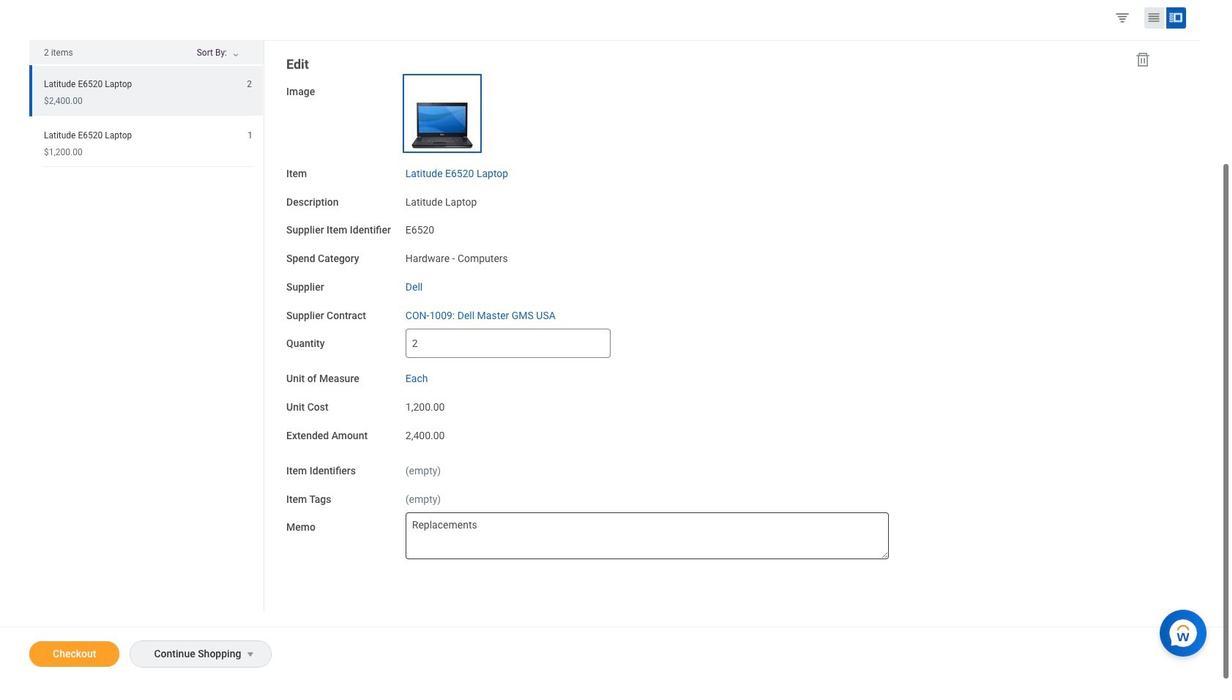 Task type: vqa. For each thing, say whether or not it's contained in the screenshot.
DELETE ICON
yes



Task type: locate. For each thing, give the bounding box(es) containing it.
toggle to grid view image
[[1147, 10, 1162, 25]]

hardware - computers element
[[406, 250, 508, 265]]

chevron down image
[[227, 52, 245, 62]]

workday assistant region
[[1161, 604, 1213, 657]]

caret down image
[[242, 649, 260, 661]]

region
[[29, 41, 265, 612]]

option group
[[1112, 6, 1198, 31]]

e6520.jpg image
[[406, 77, 479, 150]]

none text field inside navigation pane region
[[406, 329, 611, 359]]

None text field
[[406, 329, 611, 359]]

Toggle to Grid view radio
[[1145, 7, 1165, 28]]

delete image
[[1135, 50, 1153, 68]]

none text field inside navigation pane region
[[406, 513, 889, 560]]

None text field
[[406, 513, 889, 560]]



Task type: describe. For each thing, give the bounding box(es) containing it.
Toggle to List Detail view radio
[[1167, 7, 1187, 28]]

arrow down image
[[245, 49, 262, 59]]

item list list box
[[29, 65, 264, 167]]

toggle to list detail view image
[[1169, 10, 1184, 25]]

navigation pane region
[[265, 41, 1171, 588]]

select to filter grid data image
[[1115, 9, 1131, 25]]



